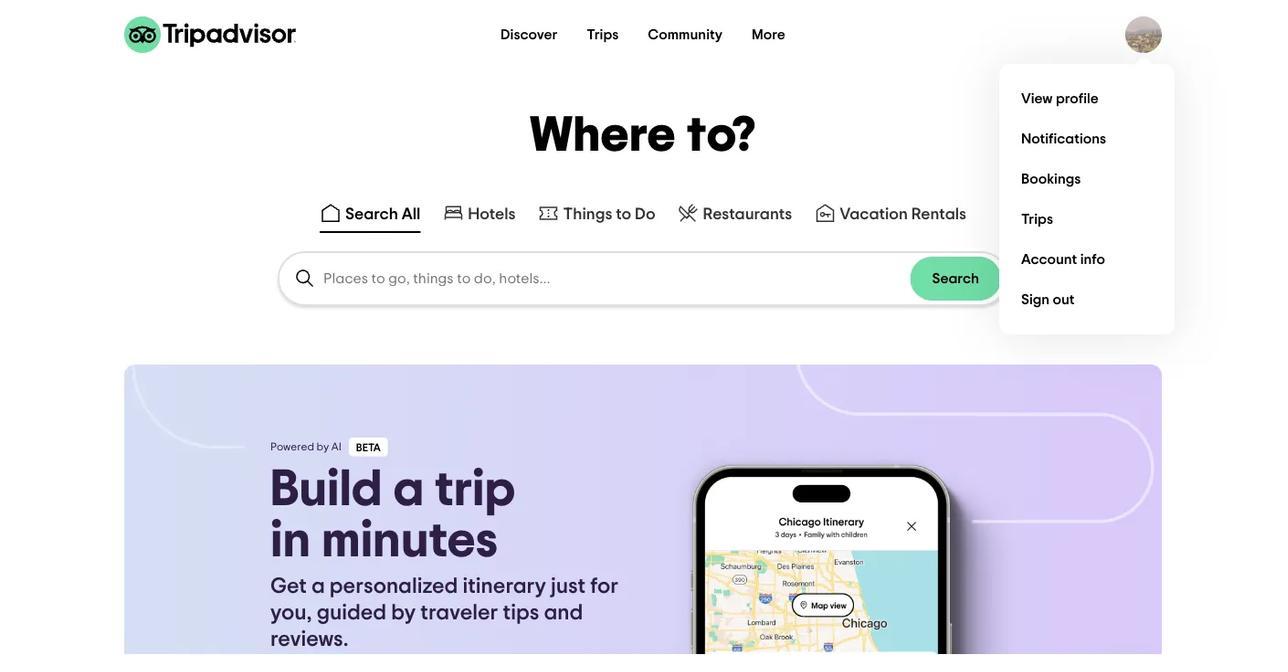 Task type: vqa. For each thing, say whether or not it's contained in the screenshot.
a associated with trip
yes



Task type: describe. For each thing, give the bounding box(es) containing it.
profile
[[1056, 91, 1099, 106]]

for
[[591, 576, 619, 598]]

trip
[[435, 464, 516, 515]]

vacation
[[840, 206, 908, 222]]

things to do
[[563, 206, 656, 222]]

vacation rentals
[[840, 206, 967, 222]]

build a trip in minutes
[[271, 464, 516, 566]]

0 horizontal spatial by
[[317, 442, 329, 453]]

menu containing view profile
[[1000, 64, 1175, 334]]

tripadvisor image
[[124, 16, 296, 53]]

out
[[1053, 292, 1075, 307]]

notifications
[[1022, 132, 1107, 146]]

in
[[271, 515, 311, 566]]

sign out link
[[1014, 280, 1161, 320]]

search for search all
[[345, 206, 398, 222]]

search for search
[[933, 271, 980, 286]]

trips link
[[1014, 199, 1161, 239]]

community button
[[634, 16, 738, 53]]

to?
[[687, 111, 757, 160]]

just
[[551, 576, 586, 598]]

search search field down to
[[324, 271, 911, 287]]

trips button
[[572, 16, 634, 53]]

rentals
[[912, 206, 967, 222]]

search image
[[294, 268, 316, 290]]

account
[[1022, 252, 1078, 267]]

discover button
[[486, 16, 572, 53]]

powered
[[271, 442, 314, 453]]

personalized
[[330, 576, 458, 598]]

tips
[[503, 602, 539, 624]]

get
[[271, 576, 307, 598]]

vacation rentals button
[[811, 198, 971, 233]]

more
[[752, 27, 786, 42]]

beta
[[356, 443, 381, 454]]

where
[[530, 111, 677, 160]]

search all button
[[316, 198, 424, 233]]



Task type: locate. For each thing, give the bounding box(es) containing it.
Search search field
[[280, 253, 1007, 304], [324, 271, 911, 287]]

0 vertical spatial trips
[[587, 27, 619, 42]]

0 horizontal spatial a
[[312, 576, 325, 598]]

itinerary
[[463, 576, 546, 598]]

notifications link
[[1014, 119, 1161, 159]]

info
[[1081, 252, 1106, 267]]

sign out
[[1022, 292, 1075, 307]]

community
[[648, 27, 723, 42]]

a for trip
[[393, 464, 424, 515]]

hotels link
[[443, 202, 516, 224]]

search search field down do
[[280, 253, 1007, 304]]

all
[[402, 206, 421, 222]]

you,
[[271, 602, 312, 624]]

trips up account at the top right
[[1022, 212, 1054, 227]]

traveler
[[421, 602, 498, 624]]

things
[[563, 206, 613, 222]]

trips
[[587, 27, 619, 42], [1022, 212, 1054, 227]]

account info link
[[1014, 239, 1161, 280]]

discover
[[501, 27, 558, 42]]

1 horizontal spatial search
[[933, 271, 980, 286]]

0 vertical spatial a
[[393, 464, 424, 515]]

trips for trips button
[[587, 27, 619, 42]]

search down rentals
[[933, 271, 980, 286]]

where to?
[[530, 111, 757, 160]]

hotels
[[468, 206, 516, 222]]

tab list containing search all
[[0, 195, 1287, 237]]

a for personalized
[[312, 576, 325, 598]]

by
[[317, 442, 329, 453], [391, 602, 416, 624]]

search search field containing search
[[280, 253, 1007, 304]]

by left ai
[[317, 442, 329, 453]]

a right get
[[312, 576, 325, 598]]

1 horizontal spatial by
[[391, 602, 416, 624]]

view profile link
[[1014, 79, 1161, 119]]

0 horizontal spatial search
[[345, 206, 398, 222]]

get a personalized itinerary just for you, guided by traveler tips and reviews.
[[271, 576, 619, 651]]

more button
[[738, 16, 801, 53]]

a inside the get a personalized itinerary just for you, guided by traveler tips and reviews.
[[312, 576, 325, 598]]

reviews.
[[271, 629, 349, 651]]

0 horizontal spatial trips
[[587, 27, 619, 42]]

search left all
[[345, 206, 398, 222]]

a left trip
[[393, 464, 424, 515]]

1 vertical spatial a
[[312, 576, 325, 598]]

trips right discover button
[[587, 27, 619, 42]]

1 vertical spatial trips
[[1022, 212, 1054, 227]]

do
[[635, 206, 656, 222]]

powered by ai
[[271, 442, 342, 453]]

things to do link
[[538, 202, 656, 224]]

bookings link
[[1014, 159, 1161, 199]]

account info
[[1022, 252, 1106, 267]]

trips for trips link
[[1022, 212, 1054, 227]]

by inside the get a personalized itinerary just for you, guided by traveler tips and reviews.
[[391, 602, 416, 624]]

search
[[345, 206, 398, 222], [933, 271, 980, 286]]

view profile
[[1022, 91, 1099, 106]]

trips inside menu
[[1022, 212, 1054, 227]]

by down personalized
[[391, 602, 416, 624]]

search button
[[911, 257, 1002, 301]]

0 vertical spatial search
[[345, 206, 398, 222]]

trips inside button
[[587, 27, 619, 42]]

minutes
[[322, 515, 498, 566]]

search all
[[345, 206, 421, 222]]

guided
[[317, 602, 387, 624]]

1 vertical spatial search
[[933, 271, 980, 286]]

ai
[[332, 442, 342, 453]]

view
[[1022, 91, 1053, 106]]

tab list
[[0, 195, 1287, 237]]

a inside build a trip in minutes
[[393, 464, 424, 515]]

1 horizontal spatial a
[[393, 464, 424, 515]]

restaurants link
[[678, 202, 793, 224]]

a
[[393, 464, 424, 515], [312, 576, 325, 598]]

bookings
[[1022, 172, 1082, 186]]

profile picture image
[[1126, 16, 1163, 53]]

build
[[271, 464, 383, 515]]

hotels button
[[439, 198, 520, 233]]

1 vertical spatial by
[[391, 602, 416, 624]]

0 vertical spatial by
[[317, 442, 329, 453]]

to
[[616, 206, 632, 222]]

and
[[544, 602, 583, 624]]

1 horizontal spatial trips
[[1022, 212, 1054, 227]]

restaurants
[[703, 206, 793, 222]]

menu
[[1000, 64, 1175, 334]]

sign
[[1022, 292, 1050, 307]]

vacation rentals link
[[815, 202, 967, 224]]

restaurants button
[[674, 198, 796, 233]]

things to do button
[[534, 198, 659, 233]]



